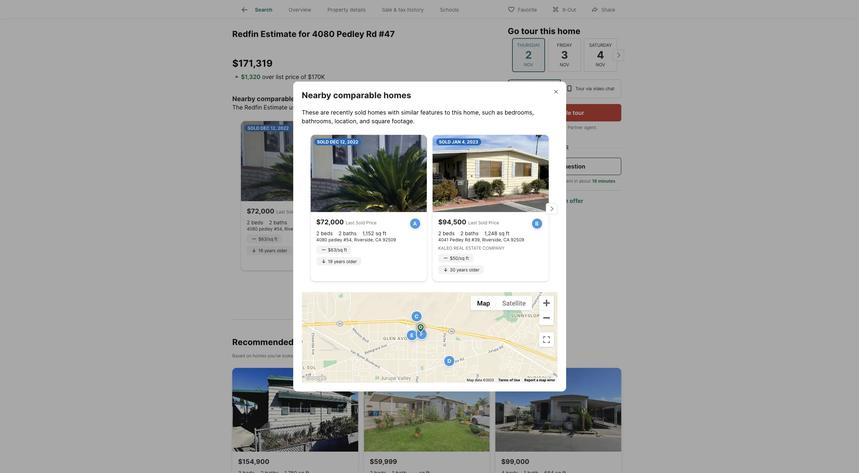 Task type: describe. For each thing, give the bounding box(es) containing it.
2 horizontal spatial this
[[540, 26, 556, 36]]

recommended for you
[[232, 338, 324, 348]]

to inside nearby comparable homes the redfin estimate uses 6 recent nearby sales, priced between $72k to $510k.
[[426, 104, 432, 111]]

nearby for nearby comparable homes the redfin estimate uses 6 recent nearby sales, priced between $72k to $510k.
[[232, 95, 255, 103]]

photo of 1166 s riverside ave s #18, rialto, ca 92376 image
[[496, 368, 621, 452]]

these
[[302, 109, 319, 116]]

view
[[327, 290, 342, 297]]

hear
[[526, 179, 535, 184]]

photo of 4041 pedley rd #39, riverside, ca 92509 image for 4041 pedley rd #39, riverside, ca 92509
[[433, 135, 549, 212]]

nearby comparable homes
[[302, 90, 411, 100]]

redfin estimate for 4080 pedley rd #47
[[232, 29, 395, 39]]

video
[[593, 86, 604, 91]]

x-
[[562, 6, 568, 13]]

as
[[497, 109, 503, 116]]

0 vertical spatial $63/sq ft
[[258, 237, 278, 242]]

map inside nearby comparable homes dialog
[[539, 379, 546, 383]]

price inside $94,500 last sold price
[[424, 210, 434, 215]]

company for 4041 pedley rd #39, riverside, ca 92509
[[483, 246, 505, 251]]

&
[[394, 7, 397, 13]]

from
[[536, 179, 546, 184]]

overview tab
[[281, 1, 319, 19]]

schools
[[440, 7, 459, 13]]

$50/sq
[[450, 256, 465, 261]]

pedley inside nearby comparable homes dialog
[[329, 237, 342, 243]]

$94,500 for $94,500
[[438, 219, 466, 226]]

b c
[[411, 314, 418, 338]]

use
[[514, 379, 520, 383]]

photo of 1855 e riverside dr #252, ontario, ca 91761 image
[[364, 368, 490, 452]]

via
[[586, 86, 592, 91]]

redfin inside "tour this home with a redfin partner agent. it's free, cancel anytime"
[[553, 125, 567, 130]]

0 vertical spatial #54,
[[274, 227, 283, 232]]

friday
[[557, 42, 572, 48]]

2022 inside nearby comparable homes dialog
[[347, 139, 358, 145]]

sold inside $72,000 last sold price
[[286, 210, 295, 215]]

1 horizontal spatial next image
[[613, 49, 624, 61]]

0 horizontal spatial of
[[301, 73, 306, 80]]

$59,999
[[370, 459, 397, 466]]

uses
[[289, 104, 302, 111]]

map region
[[251, 237, 623, 423]]

0 vertical spatial rd
[[366, 29, 377, 39]]

tour in person
[[523, 86, 554, 91]]

nearby comparable homes element
[[302, 82, 420, 101]]

tour for tour in person
[[523, 86, 533, 91]]

start an offer link
[[546, 197, 584, 205]]

0 horizontal spatial older
[[277, 248, 287, 254]]

$99,000 button
[[496, 368, 621, 474]]

©2023
[[483, 379, 494, 383]]

photo of 10701 cedar ave #162, bloomington, ca 92316 image
[[232, 368, 358, 452]]

$94,500 for $94,500 last sold price
[[373, 208, 401, 215]]

satellite
[[502, 300, 526, 307]]

ask a question
[[544, 163, 585, 170]]

30 years older
[[450, 267, 480, 273]]

tour for tour via video chat
[[576, 86, 585, 91]]

1 vertical spatial older
[[346, 259, 357, 265]]

3
[[561, 49, 568, 61]]

0 vertical spatial 19
[[258, 248, 263, 254]]

home,
[[463, 109, 480, 116]]

1,152 inside nearby comparable homes dialog
[[363, 231, 374, 237]]

homes for nearby comparable homes the redfin estimate uses 6 recent nearby sales, priced between $72k to $510k.
[[296, 95, 318, 103]]

data
[[475, 379, 482, 383]]

a right from
[[547, 179, 549, 184]]

0 vertical spatial for
[[299, 29, 310, 39]]

you'll
[[514, 179, 525, 184]]

sold dec 12, 2022 inside nearby comparable homes dialog
[[317, 139, 358, 145]]

$72k
[[410, 104, 425, 111]]

estimate inside nearby comparable homes the redfin estimate uses 6 recent nearby sales, priced between $72k to $510k.
[[264, 104, 287, 111]]

you
[[309, 338, 324, 348]]

$154,900 button
[[232, 368, 358, 474]]

2 horizontal spatial older
[[469, 267, 480, 273]]

#39, for 4041 pedley rd #39, riverside, ca 92509
[[472, 237, 481, 243]]

sold jan 4, 2023 for 4041 pedley rd #39, riverside, ca 92509
[[439, 139, 478, 145]]

0 horizontal spatial 19 years older
[[258, 248, 287, 254]]

schedule tour button
[[508, 104, 621, 122]]

between
[[385, 104, 409, 111]]

agent.
[[584, 125, 597, 130]]

a inside button
[[556, 163, 559, 170]]

terms of use link
[[498, 379, 520, 383]]

or
[[560, 144, 569, 151]]

0 vertical spatial pedley
[[259, 227, 273, 232]]

0 vertical spatial 1,248 sq ft
[[419, 220, 445, 226]]

go tour this home
[[508, 26, 581, 36]]

ask
[[544, 163, 555, 170]]

friday 3 nov
[[557, 42, 572, 68]]

over
[[262, 73, 274, 80]]

to inside these are recently sold homes with similar features to this home, such as bedrooms, bathrooms, location, and square footage.
[[445, 109, 450, 116]]

homes for nearby comparable homes
[[384, 90, 411, 100]]

$59,999 button
[[364, 368, 490, 474]]

1 vertical spatial on
[[246, 354, 252, 359]]

history
[[407, 7, 424, 13]]

sale & tax history tab
[[374, 1, 432, 19]]

0 vertical spatial years
[[264, 248, 276, 254]]

next image
[[546, 203, 557, 215]]

0 horizontal spatial a
[[413, 221, 417, 227]]

report a map error
[[525, 379, 555, 383]]

report a map error link
[[525, 379, 555, 383]]

0 horizontal spatial next image
[[485, 191, 497, 203]]

sold inside $94,500 last sold price
[[413, 210, 422, 215]]

0 horizontal spatial dec
[[260, 126, 270, 131]]

over list price of $170k
[[261, 73, 325, 80]]

cancel
[[526, 131, 539, 137]]

4041 for kaleo real estate company
[[373, 227, 383, 232]]

photo of 4080 pedley #54, riverside, ca 92509 image inside nearby comparable homes dialog
[[311, 135, 427, 212]]

nearby
[[328, 104, 347, 111]]

c
[[415, 314, 418, 320]]

0 vertical spatial home
[[558, 26, 581, 36]]

1 horizontal spatial years
[[334, 259, 345, 265]]

such
[[482, 109, 495, 116]]

1 vertical spatial 4080
[[247, 227, 258, 232]]

4080 pedley #54, riverside, ca 92509 inside nearby comparable homes dialog
[[316, 237, 396, 243]]

the
[[232, 104, 243, 111]]

square
[[372, 118, 390, 125]]

homes for based on homes you've looked at.
[[253, 354, 267, 359]]

2023 for kaleo real estate company
[[402, 126, 413, 131]]

schedule tour
[[545, 109, 584, 117]]

nov for 2
[[524, 62, 533, 68]]

homes inside these are recently sold homes with similar features to this home, such as bedrooms, bathrooms, location, and square footage.
[[368, 109, 386, 116]]

0 vertical spatial $63/sq
[[258, 237, 273, 242]]

$72,000 for $72,000 last sold price
[[247, 208, 274, 215]]

saturday 4 nov
[[589, 42, 612, 68]]

pedley for 4041 pedley rd #39, riverside, ca 92509
[[450, 237, 464, 243]]

details
[[350, 7, 366, 13]]

sales,
[[349, 104, 364, 111]]

0 vertical spatial estimate
[[261, 29, 297, 39]]

#39, for kaleo real estate company
[[407, 227, 416, 232]]

ask a question button
[[508, 158, 621, 175]]

last sold price for $94,500
[[468, 220, 499, 226]]

map for map data ©2023
[[467, 379, 474, 383]]

4, for 4041 pedley rd #39, riverside, ca 92509
[[462, 139, 466, 145]]

based
[[232, 354, 245, 359]]

thursday 2 nov
[[517, 42, 540, 68]]

nearby for nearby comparable homes
[[302, 90, 331, 100]]

$154,900
[[238, 459, 269, 466]]

of inside nearby comparable homes dialog
[[510, 379, 513, 383]]

4
[[597, 49, 604, 61]]

0 vertical spatial 4080
[[312, 29, 335, 39]]

home inside "tour this home with a redfin partner agent. it's free, cancel anytime"
[[527, 125, 539, 130]]

this inside "tour this home with a redfin partner agent. it's free, cancel anytime"
[[518, 125, 526, 130]]

tour via video chat
[[576, 86, 615, 91]]

tab list containing search
[[232, 0, 473, 19]]

partner
[[568, 125, 583, 130]]

comparable for nearby comparable homes the redfin estimate uses 6 recent nearby sales, priced between $72k to $510k.
[[257, 95, 295, 103]]

favorite
[[518, 6, 537, 13]]

error
[[547, 379, 555, 383]]

question
[[561, 163, 585, 170]]

$171,319
[[232, 58, 273, 69]]

rd for 4041 pedley rd #39, riverside, ca 92509
[[465, 237, 470, 243]]

0 vertical spatial 2022
[[278, 126, 289, 131]]

you've
[[268, 354, 281, 359]]

map button
[[471, 296, 496, 311]]

6
[[304, 104, 307, 111]]

1 horizontal spatial in
[[574, 179, 578, 184]]



Task type: locate. For each thing, give the bounding box(es) containing it.
tour for go
[[521, 26, 538, 36]]

jan for kaleo real estate company
[[387, 126, 396, 131]]

0 vertical spatial map
[[477, 300, 490, 307]]

menu bar
[[471, 296, 532, 311]]

a up 'anytime'
[[550, 125, 552, 130]]

this
[[540, 26, 556, 36], [452, 109, 462, 116], [518, 125, 526, 130]]

on right comparables
[[381, 290, 388, 297]]

1 vertical spatial 1,152
[[363, 231, 374, 237]]

1 vertical spatial rd
[[400, 227, 405, 232]]

2 vertical spatial redfin
[[553, 125, 567, 130]]

older
[[277, 248, 287, 254], [346, 259, 357, 265], [469, 267, 480, 273]]

19 inside nearby comparable homes dialog
[[328, 259, 333, 265]]

1 horizontal spatial map
[[477, 300, 490, 307]]

$63/sq ft inside nearby comparable homes dialog
[[328, 247, 347, 253]]

0 horizontal spatial #54,
[[274, 227, 283, 232]]

looked
[[282, 354, 296, 359]]

on inside button
[[381, 290, 388, 297]]

0 vertical spatial next image
[[613, 49, 624, 61]]

sq
[[306, 220, 312, 226], [434, 220, 439, 226], [376, 231, 381, 237], [499, 231, 505, 237]]

real up $50/sq ft
[[454, 246, 465, 251]]

4041 pedley rd #39, riverside, ca 92509 kaleo real estate company for kaleo real estate company
[[373, 227, 459, 240]]

1 horizontal spatial pedley
[[385, 227, 399, 232]]

jan inside nearby comparable homes dialog
[[452, 139, 461, 145]]

tour inside option
[[576, 86, 585, 91]]

0 vertical spatial company
[[418, 235, 440, 240]]

bedrooms,
[[505, 109, 534, 116]]

menu bar inside nearby comparable homes dialog
[[471, 296, 532, 311]]

comparable up sales,
[[333, 90, 382, 100]]

view comparables on map
[[327, 290, 401, 297]]

0 vertical spatial a
[[413, 221, 417, 227]]

tour inside "tour this home with a redfin partner agent. it's free, cancel anytime"
[[508, 125, 517, 130]]

1 horizontal spatial 2022
[[347, 139, 358, 145]]

tour up it's
[[508, 125, 517, 130]]

2 vertical spatial older
[[469, 267, 480, 273]]

list
[[276, 73, 284, 80]]

19
[[258, 248, 263, 254], [328, 259, 333, 265]]

tour up partner
[[573, 109, 584, 117]]

kaleo down $94,500 last sold price
[[373, 235, 387, 240]]

0 vertical spatial 19 years older
[[258, 248, 287, 254]]

0 vertical spatial 12,
[[271, 126, 277, 131]]

0 vertical spatial pedley
[[337, 29, 364, 39]]

nearby inside dialog
[[302, 90, 331, 100]]

0 vertical spatial tour
[[521, 26, 538, 36]]

#39, inside nearby comparable homes dialog
[[472, 237, 481, 243]]

real down $94,500 last sold price
[[389, 235, 399, 240]]

#39, down $94,500 last sold price
[[407, 227, 416, 232]]

with
[[388, 109, 400, 116], [540, 125, 549, 130]]

1 vertical spatial of
[[510, 379, 513, 383]]

last inside $72,000 last sold price
[[276, 210, 285, 215]]

4080 pedley #54, riverside, ca 92509
[[247, 227, 327, 232], [316, 237, 396, 243]]

a right report
[[536, 379, 538, 383]]

comparable inside dialog
[[333, 90, 382, 100]]

1 horizontal spatial tour
[[523, 86, 533, 91]]

1 horizontal spatial 12,
[[340, 139, 346, 145]]

to
[[426, 104, 432, 111], [445, 109, 450, 116]]

0 vertical spatial with
[[388, 109, 400, 116]]

with inside these are recently sold homes with similar features to this home, such as bedrooms, bathrooms, location, and square footage.
[[388, 109, 400, 116]]

overview
[[289, 7, 311, 13]]

#47
[[379, 29, 395, 39]]

redfin up 'anytime'
[[553, 125, 567, 130]]

comparables
[[343, 290, 380, 297]]

list box
[[508, 80, 621, 98]]

0 horizontal spatial 1,152
[[293, 220, 305, 226]]

minutes
[[598, 179, 616, 184]]

d
[[447, 358, 451, 365]]

homes inside nearby comparable homes the redfin estimate uses 6 recent nearby sales, priced between $72k to $510k.
[[296, 95, 318, 103]]

a inside dialog
[[536, 379, 538, 383]]

photo of 4080 pedley #54, riverside, ca 92509 image
[[241, 121, 362, 202], [311, 135, 427, 212]]

estate for 4041 pedley rd #39, riverside, ca 92509
[[466, 246, 482, 251]]

0 horizontal spatial map
[[389, 290, 401, 297]]

4, down footage.
[[397, 126, 401, 131]]

terms
[[498, 379, 509, 383]]

estimate
[[261, 29, 297, 39], [264, 104, 287, 111]]

last sold price
[[346, 220, 377, 226], [468, 220, 499, 226]]

a down $94,500 last sold price
[[413, 221, 417, 227]]

baths
[[274, 220, 287, 226], [400, 220, 414, 226], [343, 231, 357, 237], [465, 231, 479, 237]]

1 horizontal spatial real
[[454, 246, 465, 251]]

similar
[[401, 109, 419, 116]]

4,
[[397, 126, 401, 131], [462, 139, 466, 145]]

rd down $94,500 last sold price
[[400, 227, 405, 232]]

recommended
[[232, 338, 294, 348]]

about
[[579, 179, 591, 184]]

12, inside nearby comparable homes dialog
[[340, 139, 346, 145]]

1 horizontal spatial this
[[518, 125, 526, 130]]

sold jan 4, 2023 inside nearby comparable homes dialog
[[439, 139, 478, 145]]

homes up 6
[[296, 95, 318, 103]]

this inside these are recently sold homes with similar features to this home, such as bedrooms, bathrooms, location, and square footage.
[[452, 109, 462, 116]]

for down overview tab
[[299, 29, 310, 39]]

go
[[508, 26, 519, 36]]

1 vertical spatial 1,152 sq ft
[[363, 231, 386, 237]]

map
[[477, 300, 490, 307], [467, 379, 474, 383]]

nov down the thursday
[[524, 62, 533, 68]]

nearby comparable homes the redfin estimate uses 6 recent nearby sales, priced between $72k to $510k.
[[232, 95, 453, 111]]

are
[[320, 109, 329, 116]]

1 vertical spatial 12,
[[340, 139, 346, 145]]

nov inside friday 3 nov
[[560, 62, 569, 68]]

sold jan 4, 2023 down home,
[[439, 139, 478, 145]]

kaleo
[[373, 235, 387, 240], [438, 246, 453, 251]]

0 horizontal spatial 4041
[[373, 227, 383, 232]]

0 vertical spatial of
[[301, 73, 306, 80]]

favorite button
[[502, 2, 543, 17]]

1 horizontal spatial tour
[[573, 109, 584, 117]]

and
[[360, 118, 370, 125]]

2 nov from the left
[[560, 62, 569, 68]]

next image
[[613, 49, 624, 61], [485, 191, 497, 203]]

map inside "view comparables on map" button
[[389, 290, 401, 297]]

for
[[299, 29, 310, 39], [296, 338, 307, 348]]

4041 pedley rd #39, riverside, ca 92509 kaleo real estate company for 4041 pedley rd #39, riverside, ca 92509
[[438, 237, 524, 251]]

a right the e
[[420, 331, 423, 338]]

#54, inside nearby comparable homes dialog
[[344, 237, 353, 243]]

tab list
[[232, 0, 473, 19]]

$94,500
[[373, 208, 401, 215], [438, 219, 466, 226]]

comparable for nearby comparable homes
[[333, 90, 382, 100]]

with up 'anytime'
[[540, 125, 549, 130]]

1 horizontal spatial last sold price
[[468, 220, 499, 226]]

b for b
[[535, 221, 539, 227]]

map inside popup button
[[477, 300, 490, 307]]

features
[[420, 109, 443, 116]]

2 horizontal spatial tour
[[576, 86, 585, 91]]

$50/sq ft
[[450, 256, 469, 261]]

sold
[[248, 126, 259, 131], [374, 126, 386, 131], [317, 139, 329, 145], [439, 139, 451, 145]]

1 last sold price from the left
[[346, 220, 377, 226]]

ca
[[306, 227, 312, 232], [438, 227, 445, 232], [375, 237, 381, 243], [504, 237, 510, 243]]

on right based
[[246, 354, 252, 359]]

footage.
[[392, 118, 415, 125]]

estate for kaleo real estate company
[[401, 235, 416, 240]]

nov for 4
[[596, 62, 605, 68]]

of right the price
[[301, 73, 306, 80]]

redfin down search link
[[232, 29, 259, 39]]

tour via video chat option
[[561, 80, 621, 98]]

report
[[525, 379, 536, 383]]

0 vertical spatial 4080 pedley #54, riverside, ca 92509
[[247, 227, 327, 232]]

1 horizontal spatial $63/sq ft
[[328, 247, 347, 253]]

sale & tax history
[[382, 7, 424, 13]]

dec
[[260, 126, 270, 131], [330, 139, 339, 145]]

1,248 inside nearby comparable homes dialog
[[484, 231, 497, 237]]

sold jan 4, 2023 down footage.
[[374, 126, 413, 131]]

real for kaleo real estate company
[[389, 235, 399, 240]]

homes up the between
[[384, 90, 411, 100]]

map data ©2023
[[467, 379, 494, 383]]

comparable up the uses
[[257, 95, 295, 103]]

16
[[592, 179, 597, 184]]

price inside $72,000 last sold price
[[297, 210, 307, 215]]

saturday
[[589, 42, 612, 48]]

92509
[[313, 227, 327, 232], [446, 227, 459, 232], [383, 237, 396, 243], [511, 237, 524, 243]]

home up cancel
[[527, 125, 539, 130]]

2023 down home,
[[467, 139, 478, 145]]

estate down $94,500 last sold price
[[401, 235, 416, 240]]

estate up $50/sq ft
[[466, 246, 482, 251]]

$72,000 for $72,000
[[316, 219, 344, 226]]

0 vertical spatial $72,000
[[247, 208, 274, 215]]

it's
[[508, 131, 514, 137]]

nov inside thursday 2 nov
[[524, 62, 533, 68]]

1 horizontal spatial with
[[540, 125, 549, 130]]

share button
[[585, 2, 621, 17]]

this up free,
[[518, 125, 526, 130]]

photo of 4041 pedley rd #39, riverside, ca 92509 image
[[367, 121, 488, 202], [433, 135, 549, 212]]

sold jan 4, 2023 for kaleo real estate company
[[374, 126, 413, 131]]

with up footage.
[[388, 109, 400, 116]]

1 horizontal spatial 2023
[[467, 139, 478, 145]]

#39, up 30 years older
[[472, 237, 481, 243]]

last inside $94,500 last sold price
[[403, 210, 412, 215]]

based on homes you've looked at.
[[232, 354, 302, 359]]

kaleo inside nearby comparable homes dialog
[[438, 246, 453, 251]]

in inside list box
[[534, 86, 538, 91]]

$170k
[[308, 73, 325, 80]]

2 horizontal spatial years
[[457, 267, 468, 273]]

in left person
[[534, 86, 538, 91]]

4041 pedley rd #39, riverside, ca 92509 kaleo real estate company up $50/sq ft
[[438, 237, 524, 251]]

$72,000 last sold price
[[247, 208, 307, 215]]

nearby comparable homes dialog
[[251, 82, 623, 423]]

redfin inside nearby comparable homes the redfin estimate uses 6 recent nearby sales, priced between $72k to $510k.
[[245, 104, 262, 111]]

4, inside nearby comparable homes dialog
[[462, 139, 466, 145]]

0 horizontal spatial 2023
[[402, 126, 413, 131]]

redfin right the
[[245, 104, 262, 111]]

with inside "tour this home with a redfin partner agent. it's free, cancel anytime"
[[540, 125, 549, 130]]

dec inside nearby comparable homes dialog
[[330, 139, 339, 145]]

redfin
[[232, 29, 259, 39], [245, 104, 262, 111], [553, 125, 567, 130]]

b inside the b c
[[411, 332, 415, 338]]

nearby up recent
[[302, 90, 331, 100]]

map left satellite popup button
[[477, 300, 490, 307]]

search
[[255, 7, 272, 13]]

homes inside nearby comparable homes element
[[384, 90, 411, 100]]

nov down 4
[[596, 62, 605, 68]]

bathrooms,
[[302, 118, 333, 125]]

map left error
[[539, 379, 546, 383]]

1 vertical spatial tour
[[573, 109, 584, 117]]

estate inside nearby comparable homes dialog
[[466, 246, 482, 251]]

2 vertical spatial rd
[[465, 237, 470, 243]]

map for map
[[477, 300, 490, 307]]

4, for kaleo real estate company
[[397, 126, 401, 131]]

photo of 4041 pedley rd #39, riverside, ca 92509 image inside nearby comparable homes dialog
[[433, 135, 549, 212]]

2 last sold price from the left
[[468, 220, 499, 226]]

1 vertical spatial for
[[296, 338, 307, 348]]

0 horizontal spatial company
[[418, 235, 440, 240]]

4041 pedley rd #39, riverside, ca 92509 kaleo real estate company down $94,500 last sold price
[[373, 227, 459, 240]]

1 vertical spatial 2022
[[347, 139, 358, 145]]

sale
[[382, 7, 392, 13]]

offer
[[570, 197, 584, 205]]

0 horizontal spatial tour
[[508, 125, 517, 130]]

4, down home,
[[462, 139, 466, 145]]

1 vertical spatial with
[[540, 125, 549, 130]]

1 vertical spatial jan
[[452, 139, 461, 145]]

tour left person
[[523, 86, 533, 91]]

pedley down $94,500 last sold price
[[385, 227, 399, 232]]

homes down recommended
[[253, 354, 267, 359]]

nov inside saturday 4 nov
[[596, 62, 605, 68]]

1 vertical spatial dec
[[330, 139, 339, 145]]

menu bar containing map
[[471, 296, 532, 311]]

0 vertical spatial map
[[389, 290, 401, 297]]

pedley up $50/sq
[[450, 237, 464, 243]]

estate
[[401, 235, 416, 240], [466, 246, 482, 251]]

nearby inside nearby comparable homes the redfin estimate uses 6 recent nearby sales, priced between $72k to $510k.
[[232, 95, 255, 103]]

0 horizontal spatial 19
[[258, 248, 263, 254]]

1 horizontal spatial dec
[[330, 139, 339, 145]]

nearby up the
[[232, 95, 255, 103]]

0 horizontal spatial 2022
[[278, 126, 289, 131]]

at.
[[297, 354, 302, 359]]

comparable inside nearby comparable homes the redfin estimate uses 6 recent nearby sales, priced between $72k to $510k.
[[257, 95, 295, 103]]

2023 down footage.
[[402, 126, 413, 131]]

company for kaleo real estate company
[[418, 235, 440, 240]]

b for b c
[[411, 332, 415, 338]]

jan for 4041 pedley rd #39, riverside, ca 92509
[[452, 139, 461, 145]]

for up at.
[[296, 338, 307, 348]]

tour left via
[[576, 86, 585, 91]]

property details tab
[[319, 1, 374, 19]]

None button
[[512, 38, 545, 72], [548, 38, 581, 72], [584, 38, 617, 72], [512, 38, 545, 72], [548, 38, 581, 72], [584, 38, 617, 72]]

0 horizontal spatial to
[[426, 104, 432, 111]]

tour up the thursday
[[521, 26, 538, 36]]

sold dec 12, 2022
[[248, 126, 289, 131], [317, 139, 358, 145]]

1 nov from the left
[[524, 62, 533, 68]]

0 vertical spatial $94,500
[[373, 208, 401, 215]]

$99,000
[[501, 459, 529, 466]]

share
[[602, 6, 615, 13]]

1 horizontal spatial comparable
[[333, 90, 382, 100]]

map right comparables
[[389, 290, 401, 297]]

$72,000 inside nearby comparable homes dialog
[[316, 219, 344, 226]]

1 vertical spatial pedley
[[385, 227, 399, 232]]

1,248
[[419, 220, 432, 226], [484, 231, 497, 237]]

1 horizontal spatial 4,
[[462, 139, 466, 145]]

0 horizontal spatial sold jan 4, 2023
[[374, 126, 413, 131]]

property
[[328, 7, 348, 13]]

0 horizontal spatial 12,
[[271, 126, 277, 131]]

1 vertical spatial a
[[420, 331, 423, 338]]

1 vertical spatial this
[[452, 109, 462, 116]]

1 horizontal spatial rd
[[400, 227, 405, 232]]

a right ask
[[556, 163, 559, 170]]

last sold price for $72,000
[[346, 220, 377, 226]]

nov down 3
[[560, 62, 569, 68]]

1 vertical spatial $94,500
[[438, 219, 466, 226]]

home
[[558, 26, 581, 36], [527, 125, 539, 130]]

these are recently sold homes with similar features to this home, such as bedrooms, bathrooms, location, and square footage.
[[302, 109, 534, 125]]

2 inside thursday 2 nov
[[525, 49, 532, 61]]

2 vertical spatial 4080
[[316, 237, 327, 243]]

real inside nearby comparable homes dialog
[[454, 246, 465, 251]]

person
[[539, 86, 554, 91]]

free,
[[515, 131, 524, 137]]

a inside "tour this home with a redfin partner agent. it's free, cancel anytime"
[[550, 125, 552, 130]]

sold
[[355, 109, 366, 116]]

30
[[450, 267, 455, 273]]

4041 inside nearby comparable homes dialog
[[438, 237, 449, 243]]

sold for 4080 pedley #54, riverside, ca 92509
[[317, 139, 329, 145]]

2023 inside nearby comparable homes dialog
[[467, 139, 478, 145]]

$94,500 inside nearby comparable homes dialog
[[438, 219, 466, 226]]

recent
[[309, 104, 326, 111]]

a inside map region
[[420, 331, 423, 338]]

company inside nearby comparable homes dialog
[[483, 246, 505, 251]]

chat
[[606, 86, 615, 91]]

on
[[381, 290, 388, 297], [246, 354, 252, 359]]

to right $72k
[[426, 104, 432, 111]]

rd
[[366, 29, 377, 39], [400, 227, 405, 232], [465, 237, 470, 243]]

photo of 4041 pedley rd #39, riverside, ca 92509 image for kaleo real estate company
[[367, 121, 488, 202]]

19 years older inside nearby comparable homes dialog
[[328, 259, 357, 265]]

homes up square
[[368, 109, 386, 116]]

rd left #47
[[366, 29, 377, 39]]

1 horizontal spatial 1,248 sq ft
[[484, 231, 510, 237]]

0 horizontal spatial $72,000
[[247, 208, 274, 215]]

4041 for 4041 pedley rd #39, riverside, ca 92509
[[438, 237, 449, 243]]

recently
[[331, 109, 353, 116]]

sold for 4041 pedley rd #39, riverside, ca 92509
[[439, 139, 451, 145]]

0 vertical spatial dec
[[260, 126, 270, 131]]

rd for kaleo real estate company
[[400, 227, 405, 232]]

ft
[[313, 220, 317, 226], [441, 220, 445, 226], [383, 231, 386, 237], [506, 231, 510, 237], [274, 237, 278, 242], [344, 247, 347, 253], [466, 256, 469, 261]]

0 vertical spatial 1,152
[[293, 220, 305, 226]]

1 vertical spatial kaleo
[[438, 246, 453, 251]]

search link
[[240, 5, 272, 14]]

0 horizontal spatial real
[[389, 235, 399, 240]]

of
[[301, 73, 306, 80], [510, 379, 513, 383]]

1,248 sq ft inside nearby comparable homes dialog
[[484, 231, 510, 237]]

1 vertical spatial 1,248
[[484, 231, 497, 237]]

of left use
[[510, 379, 513, 383]]

0 horizontal spatial sold dec 12, 2022
[[248, 126, 289, 131]]

1 horizontal spatial nearby
[[302, 90, 331, 100]]

in right agent
[[574, 179, 578, 184]]

pedley inside nearby comparable homes dialog
[[450, 237, 464, 243]]

1 horizontal spatial $94,500
[[438, 219, 466, 226]]

0 horizontal spatial on
[[246, 354, 252, 359]]

1 vertical spatial 19 years older
[[328, 259, 357, 265]]

kaleo for 4041 pedley rd #39, riverside, ca 92509
[[438, 246, 453, 251]]

0 vertical spatial kaleo
[[373, 235, 387, 240]]

home up friday
[[558, 26, 581, 36]]

rd up $50/sq ft
[[465, 237, 470, 243]]

0 horizontal spatial 1,248 sq ft
[[419, 220, 445, 226]]

kaleo for kaleo real estate company
[[373, 235, 387, 240]]

tour for schedule
[[573, 109, 584, 117]]

schools tab
[[432, 1, 467, 19]]

list box containing tour in person
[[508, 80, 621, 98]]

kaleo up $50/sq
[[438, 246, 453, 251]]

0 vertical spatial 1,152 sq ft
[[293, 220, 317, 226]]

pedley down 'property details' tab
[[337, 29, 364, 39]]

0 horizontal spatial 1,248
[[419, 220, 432, 226]]

0 vertical spatial redfin
[[232, 29, 259, 39]]

this left home,
[[452, 109, 462, 116]]

2 vertical spatial years
[[457, 267, 468, 273]]

$63/sq inside nearby comparable homes dialog
[[328, 247, 343, 253]]

property details
[[328, 7, 366, 13]]

nov for 3
[[560, 62, 569, 68]]

1 vertical spatial $72,000
[[316, 219, 344, 226]]

rd inside nearby comparable homes dialog
[[465, 237, 470, 243]]

0 horizontal spatial kaleo
[[373, 235, 387, 240]]

estimate left the uses
[[264, 104, 287, 111]]

1,152 sq ft inside nearby comparable homes dialog
[[363, 231, 386, 237]]

last
[[276, 210, 285, 215], [403, 210, 412, 215], [346, 220, 355, 226], [468, 220, 477, 226]]

0 vertical spatial estate
[[401, 235, 416, 240]]

to right features
[[445, 109, 450, 116]]

4041 pedley rd #39, riverside, ca 92509 kaleo real estate company inside nearby comparable homes dialog
[[438, 237, 524, 251]]

tour
[[523, 86, 533, 91], [576, 86, 585, 91], [508, 125, 517, 130]]

this up the thursday
[[540, 26, 556, 36]]

google image
[[304, 374, 328, 383]]

3 nov from the left
[[596, 62, 605, 68]]

homes
[[384, 90, 411, 100], [296, 95, 318, 103], [368, 109, 386, 116], [253, 354, 267, 359]]

real for 4041 pedley rd #39, riverside, ca 92509
[[454, 246, 465, 251]]

4080 inside nearby comparable homes dialog
[[316, 237, 327, 243]]

0 horizontal spatial pedley
[[259, 227, 273, 232]]

0 vertical spatial older
[[277, 248, 287, 254]]

tour inside "button"
[[573, 109, 584, 117]]

0 horizontal spatial $63/sq
[[258, 237, 273, 242]]

estimate down "search"
[[261, 29, 297, 39]]

map left data at the right of the page
[[467, 379, 474, 383]]

1 vertical spatial map
[[467, 379, 474, 383]]

1 horizontal spatial 1,248
[[484, 231, 497, 237]]

2023 for 4041 pedley rd #39, riverside, ca 92509
[[467, 139, 478, 145]]

tax
[[398, 7, 406, 13]]

pedley for kaleo real estate company
[[385, 227, 399, 232]]

0 horizontal spatial nov
[[524, 62, 533, 68]]

nov
[[524, 62, 533, 68], [560, 62, 569, 68], [596, 62, 605, 68]]

1 vertical spatial #39,
[[472, 237, 481, 243]]

sold for kaleo real estate company
[[374, 126, 386, 131]]

0 horizontal spatial 1,152 sq ft
[[293, 220, 317, 226]]

x-out
[[562, 6, 576, 13]]



Task type: vqa. For each thing, say whether or not it's contained in the screenshot.
REAL to the left
yes



